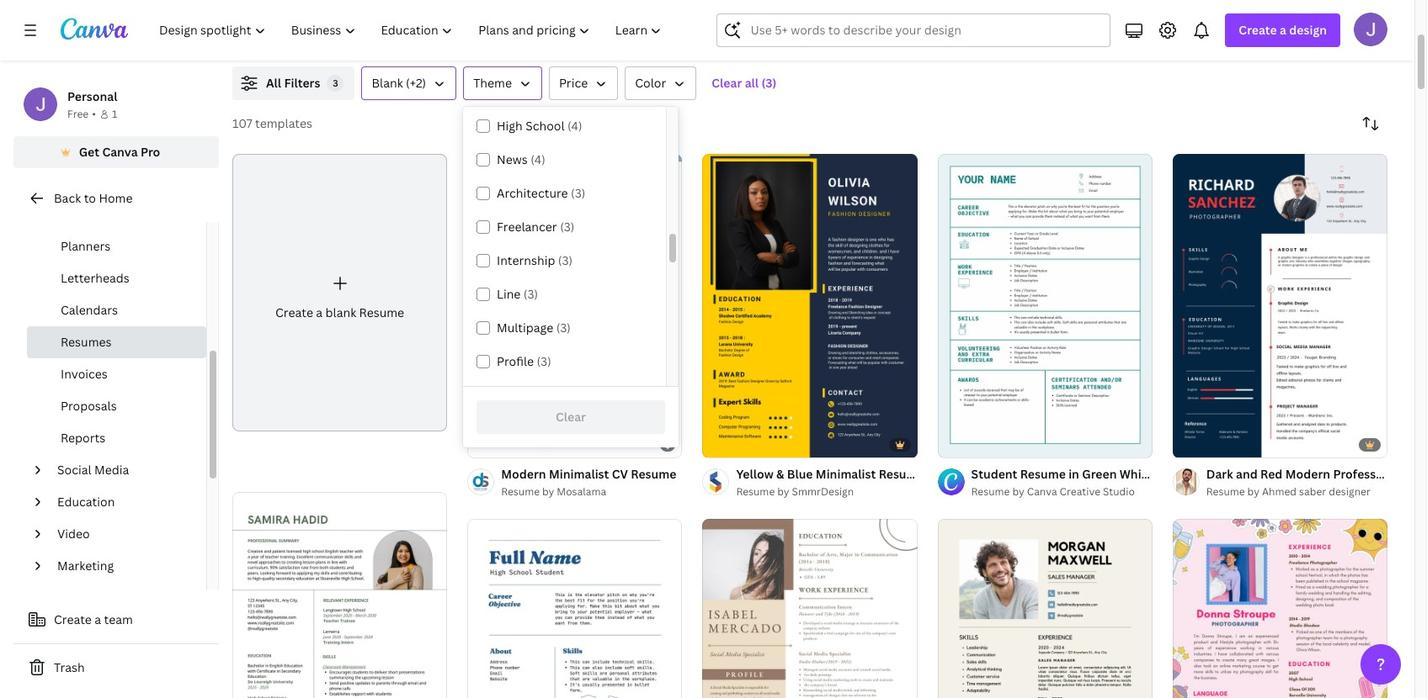 Task type: vqa. For each thing, say whether or not it's contained in the screenshot.
Get Canva Pro button
yes



Task type: locate. For each thing, give the bounding box(es) containing it.
lined
[[1156, 466, 1188, 482]]

minimalist inside yellow & blue minimalist resume resume by smmrdesign
[[816, 466, 876, 482]]

2 modern from the left
[[1285, 466, 1330, 482]]

(3) for line (3)
[[524, 286, 538, 302]]

1 horizontal spatial create
[[275, 305, 313, 321]]

jacob simon image
[[1354, 13, 1387, 46]]

1 modern from the left
[[501, 466, 546, 482]]

reports link
[[27, 423, 206, 455]]

internship
[[497, 253, 555, 269]]

(3) right multipage
[[556, 320, 571, 336]]

student
[[971, 466, 1017, 482]]

1 by from the left
[[542, 485, 554, 499]]

(3) for internship (3)
[[558, 253, 573, 269]]

resume right blank
[[359, 305, 404, 321]]

0 horizontal spatial clear
[[556, 409, 586, 425]]

res
[[1407, 466, 1427, 482]]

get canva pro
[[79, 144, 160, 160]]

0 horizontal spatial create
[[54, 612, 92, 628]]

yellow & blue minimalist resume image
[[702, 154, 917, 458]]

2 horizontal spatial a
[[1280, 22, 1286, 38]]

get
[[79, 144, 99, 160]]

(4) right school
[[567, 118, 582, 134]]

back
[[54, 190, 81, 206]]

a inside dropdown button
[[1280, 22, 1286, 38]]

modern up saber in the bottom of the page
[[1285, 466, 1330, 482]]

1 vertical spatial clear
[[556, 409, 586, 425]]

Sort by button
[[1354, 107, 1387, 141]]

a
[[1280, 22, 1286, 38], [316, 305, 323, 321], [95, 612, 101, 628]]

minimalist up resume by smmrdesign link
[[816, 466, 876, 482]]

by inside student resume in green white lined style resume by canva creative studio
[[1012, 485, 1024, 499]]

a for team
[[95, 612, 101, 628]]

3 filter options selected element
[[327, 75, 344, 92]]

internship (3)
[[497, 253, 573, 269]]

letterheads link
[[27, 263, 206, 295]]

all filters
[[266, 75, 320, 91]]

a for design
[[1280, 22, 1286, 38]]

1 vertical spatial a
[[316, 305, 323, 321]]

education
[[57, 494, 115, 510]]

1 horizontal spatial clear
[[712, 75, 742, 91]]

resumes
[[61, 334, 112, 350]]

(3) for multipage (3)
[[556, 320, 571, 336]]

0 horizontal spatial minimalist
[[549, 466, 609, 482]]

green
[[1082, 466, 1117, 482]]

(3) for profile (3)
[[537, 354, 551, 370]]

2 vertical spatial create
[[54, 612, 92, 628]]

a left blank
[[316, 305, 323, 321]]

by down &
[[777, 485, 789, 499]]

(3) right the internship
[[558, 253, 573, 269]]

create a blank resume link
[[232, 154, 447, 432]]

by left the mosalama
[[542, 485, 554, 499]]

red
[[1260, 466, 1283, 482]]

1 horizontal spatial modern
[[1285, 466, 1330, 482]]

student resume in white dark blue lined style image
[[467, 520, 682, 699]]

high
[[497, 118, 523, 134]]

modern minimalist cv resume image
[[467, 154, 682, 458]]

•
[[92, 107, 96, 121]]

1 horizontal spatial a
[[316, 305, 323, 321]]

(3) right architecture
[[571, 185, 585, 201]]

line (3)
[[497, 286, 538, 302]]

in
[[1068, 466, 1079, 482]]

clear for clear all (3)
[[712, 75, 742, 91]]

1 minimalist from the left
[[549, 466, 609, 482]]

student resume in green white lined style link
[[971, 466, 1220, 484]]

canva left the "creative"
[[1027, 485, 1057, 499]]

0 horizontal spatial a
[[95, 612, 101, 628]]

create inside button
[[54, 612, 92, 628]]

blank (+2) button
[[362, 67, 456, 100]]

None search field
[[717, 13, 1111, 47]]

minimalist
[[549, 466, 609, 482], [816, 466, 876, 482]]

create inside dropdown button
[[1239, 22, 1277, 38]]

saber
[[1299, 485, 1326, 499]]

create
[[1239, 22, 1277, 38], [275, 305, 313, 321], [54, 612, 92, 628]]

3 by from the left
[[1012, 485, 1024, 499]]

a left team
[[95, 612, 101, 628]]

(3)
[[761, 75, 777, 91], [571, 185, 585, 201], [560, 219, 574, 235], [558, 253, 573, 269], [524, 286, 538, 302], [556, 320, 571, 336], [537, 354, 551, 370]]

4 by from the left
[[1247, 485, 1260, 499]]

blank
[[325, 305, 356, 321]]

107
[[232, 115, 252, 131]]

english teacher entry level resume in white olive green simple and minimal style image
[[232, 493, 447, 699]]

0 vertical spatial (4)
[[567, 118, 582, 134]]

planners link
[[27, 231, 206, 263]]

color
[[635, 75, 666, 91]]

all
[[745, 75, 759, 91]]

resume by smmrdesign link
[[736, 484, 917, 501]]

pink pastel photographer resume image
[[1173, 520, 1387, 699]]

and
[[1236, 466, 1258, 482]]

1 horizontal spatial canva
[[1027, 485, 1057, 499]]

resume by mosalama link
[[501, 484, 676, 501]]

beige and blue minimalist corporate resume image
[[938, 520, 1152, 699]]

create left design
[[1239, 22, 1277, 38]]

a left design
[[1280, 22, 1286, 38]]

clear inside 'button'
[[712, 75, 742, 91]]

(4) right news
[[531, 152, 545, 168]]

modern inside modern minimalist cv resume resume by mosalama
[[501, 466, 546, 482]]

canva left pro
[[102, 144, 138, 160]]

by inside yellow & blue minimalist resume resume by smmrdesign
[[777, 485, 789, 499]]

profile (3)
[[497, 354, 551, 370]]

all
[[266, 75, 281, 91]]

0 vertical spatial a
[[1280, 22, 1286, 38]]

(4)
[[567, 118, 582, 134], [531, 152, 545, 168]]

personal
[[67, 88, 117, 104]]

clear left all
[[712, 75, 742, 91]]

top level navigation element
[[148, 13, 676, 47]]

create a team
[[54, 612, 133, 628]]

clear
[[712, 75, 742, 91], [556, 409, 586, 425]]

smmrdesign
[[792, 485, 854, 499]]

create left team
[[54, 612, 92, 628]]

modern minimalist cv resume resume by mosalama
[[501, 466, 676, 499]]

0 vertical spatial clear
[[712, 75, 742, 91]]

price
[[559, 75, 588, 91]]

a inside button
[[95, 612, 101, 628]]

resume down the dark at the bottom of page
[[1206, 485, 1245, 499]]

1 vertical spatial create
[[275, 305, 313, 321]]

student resume in green white lined style resume by canva creative studio
[[971, 466, 1220, 499]]

0 vertical spatial canva
[[102, 144, 138, 160]]

clear up "modern minimalist cv resume" link
[[556, 409, 586, 425]]

invoices link
[[27, 359, 206, 391]]

0 horizontal spatial modern
[[501, 466, 546, 482]]

modern up resume by mosalama link
[[501, 466, 546, 482]]

3
[[333, 77, 338, 89]]

video link
[[51, 519, 196, 551]]

2 horizontal spatial create
[[1239, 22, 1277, 38]]

designer
[[1329, 485, 1371, 499]]

2 minimalist from the left
[[816, 466, 876, 482]]

(3) right profile
[[537, 354, 551, 370]]

get canva pro button
[[13, 136, 219, 168]]

create a design
[[1239, 22, 1327, 38]]

2 by from the left
[[777, 485, 789, 499]]

yellow & blue minimalist resume resume by smmrdesign
[[736, 466, 924, 499]]

theme
[[473, 75, 512, 91]]

2 vertical spatial a
[[95, 612, 101, 628]]

filters
[[284, 75, 320, 91]]

(+2)
[[406, 75, 426, 91]]

modern
[[501, 466, 546, 482], [1285, 466, 1330, 482]]

create left blank
[[275, 305, 313, 321]]

resume
[[359, 305, 404, 321], [631, 466, 676, 482], [879, 466, 924, 482], [1020, 466, 1066, 482], [501, 485, 540, 499], [736, 485, 775, 499], [971, 485, 1010, 499], [1206, 485, 1245, 499]]

(3) right freelancer
[[560, 219, 574, 235]]

studio
[[1103, 485, 1135, 499]]

create a blank resume
[[275, 305, 404, 321]]

by
[[542, 485, 554, 499], [777, 485, 789, 499], [1012, 485, 1024, 499], [1247, 485, 1260, 499]]

trash
[[54, 660, 85, 676]]

education link
[[51, 487, 196, 519]]

graphs link
[[27, 199, 206, 231]]

minimalist up the mosalama
[[549, 466, 609, 482]]

a for blank
[[316, 305, 323, 321]]

0 horizontal spatial (4)
[[531, 152, 545, 168]]

1 horizontal spatial minimalist
[[816, 466, 876, 482]]

1 vertical spatial canva
[[1027, 485, 1057, 499]]

team
[[104, 612, 133, 628]]

create a team button
[[13, 604, 219, 637]]

0 horizontal spatial canva
[[102, 144, 138, 160]]

pro
[[141, 144, 160, 160]]

(3) right all
[[761, 75, 777, 91]]

by down "and"
[[1247, 485, 1260, 499]]

clear inside button
[[556, 409, 586, 425]]

(3) right line on the top left of page
[[524, 286, 538, 302]]

by down student
[[1012, 485, 1024, 499]]

0 vertical spatial create
[[1239, 22, 1277, 38]]

minimalist inside modern minimalist cv resume resume by mosalama
[[549, 466, 609, 482]]

dark and red modern professional resume image
[[1173, 154, 1387, 458]]

proposals link
[[27, 391, 206, 423]]

clear button
[[477, 401, 665, 434]]



Task type: describe. For each thing, give the bounding box(es) containing it.
resume up resume by smmrdesign link
[[879, 466, 924, 482]]

$
[[665, 439, 670, 451]]

blank (+2)
[[372, 75, 426, 91]]

theme button
[[463, 67, 542, 100]]

resume by ahmed saber designer link
[[1206, 484, 1387, 501]]

107 templates
[[232, 115, 312, 131]]

freelancer
[[497, 219, 557, 235]]

ahmed
[[1262, 485, 1297, 499]]

reports
[[61, 430, 105, 446]]

student resume in green white lined style image
[[938, 154, 1152, 458]]

dark and red modern professional res link
[[1206, 466, 1427, 484]]

blue
[[787, 466, 813, 482]]

create for create a design
[[1239, 22, 1277, 38]]

resume inside dark and red modern professional res resume by ahmed saber designer
[[1206, 485, 1245, 499]]

architecture (3)
[[497, 185, 585, 201]]

resume down $
[[631, 466, 676, 482]]

&
[[776, 466, 784, 482]]

Search search field
[[751, 14, 1100, 46]]

(3) for architecture (3)
[[571, 185, 585, 201]]

design
[[1289, 22, 1327, 38]]

white
[[1120, 466, 1153, 482]]

yellow
[[736, 466, 773, 482]]

letterheads
[[61, 270, 129, 286]]

1 horizontal spatial (4)
[[567, 118, 582, 134]]

(3) for freelancer (3)
[[560, 219, 574, 235]]

invoices
[[61, 366, 108, 382]]

dark and red modern professional res resume by ahmed saber designer
[[1206, 466, 1427, 499]]

free
[[67, 107, 89, 121]]

clear for clear
[[556, 409, 586, 425]]

modern minimalist cv resume link
[[501, 466, 676, 484]]

proposals
[[61, 398, 117, 414]]

canva inside button
[[102, 144, 138, 160]]

price button
[[549, 67, 618, 100]]

create for create a team
[[54, 612, 92, 628]]

create a design button
[[1225, 13, 1340, 47]]

graphs
[[61, 206, 101, 222]]

line
[[497, 286, 521, 302]]

1
[[112, 107, 117, 121]]

clear all (3) button
[[703, 67, 785, 100]]

social media
[[57, 462, 129, 478]]

resume down yellow
[[736, 485, 775, 499]]

style
[[1191, 466, 1220, 482]]

creamy minimalist resume template image
[[702, 520, 917, 699]]

cv
[[612, 466, 628, 482]]

back to home
[[54, 190, 133, 206]]

blank
[[372, 75, 403, 91]]

marketing link
[[51, 551, 196, 583]]

resume down student
[[971, 485, 1010, 499]]

multipage (3)
[[497, 320, 571, 336]]

planners
[[61, 238, 110, 254]]

resume left the mosalama
[[501, 485, 540, 499]]

create for create a blank resume
[[275, 305, 313, 321]]

resume up resume by canva creative studio link
[[1020, 466, 1066, 482]]

free •
[[67, 107, 96, 121]]

trash link
[[13, 652, 219, 685]]

by inside modern minimalist cv resume resume by mosalama
[[542, 485, 554, 499]]

calendars link
[[27, 295, 206, 327]]

create a blank resume element
[[232, 154, 447, 432]]

professional
[[1333, 466, 1404, 482]]

mosalama
[[557, 485, 606, 499]]

profile
[[497, 354, 534, 370]]

1 vertical spatial (4)
[[531, 152, 545, 168]]

calendars
[[61, 302, 118, 318]]

social media link
[[51, 455, 196, 487]]

modern inside dark and red modern professional res resume by ahmed saber designer
[[1285, 466, 1330, 482]]

(3) inside 'button'
[[761, 75, 777, 91]]

by inside dark and red modern professional res resume by ahmed saber designer
[[1247, 485, 1260, 499]]

dark
[[1206, 466, 1233, 482]]

marketing
[[57, 558, 114, 574]]

media
[[94, 462, 129, 478]]

architecture
[[497, 185, 568, 201]]

news (4)
[[497, 152, 545, 168]]

multipage
[[497, 320, 553, 336]]

clear all (3)
[[712, 75, 777, 91]]

home
[[99, 190, 133, 206]]

canva inside student resume in green white lined style resume by canva creative studio
[[1027, 485, 1057, 499]]

templates
[[255, 115, 312, 131]]

creative
[[1060, 485, 1100, 499]]

high school (4)
[[497, 118, 582, 134]]

school
[[525, 118, 565, 134]]

social
[[57, 462, 91, 478]]

color button
[[625, 67, 697, 100]]



